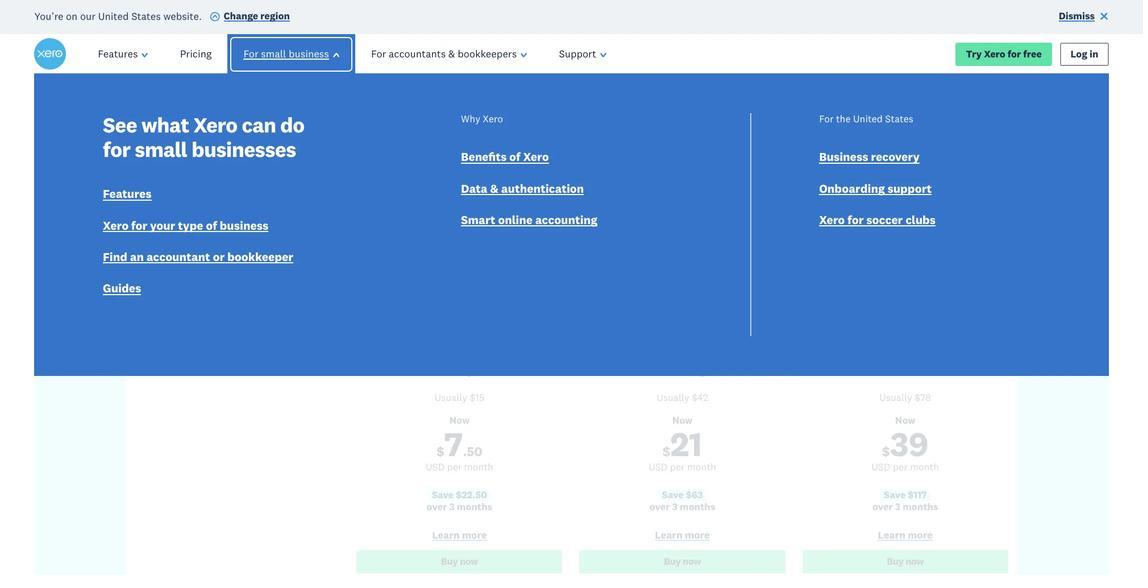 Task type: locate. For each thing, give the bounding box(es) containing it.
1 vertical spatial small
[[135, 136, 187, 163]]

2 horizontal spatial buy now
[[888, 555, 924, 568]]

0 horizontal spatial free
[[606, 188, 638, 211]]

on left the our
[[66, 9, 78, 22]]

onboarding support
[[820, 181, 933, 196]]

1 more from the left
[[462, 529, 487, 542]]

you're on our united states website.
[[34, 9, 202, 22]]

0 horizontal spatial support
[[643, 188, 707, 211]]

2 horizontal spatial for
[[820, 113, 834, 125]]

states
[[131, 9, 161, 22], [886, 113, 914, 125]]

months*
[[707, 323, 754, 339]]

1 usd per month from the left
[[426, 461, 494, 473]]

find an accountant or bookkeeper
[[103, 249, 294, 265]]

0 vertical spatial 50%
[[422, 188, 458, 211]]

1 month from the left
[[465, 461, 494, 473]]

1 vertical spatial 50%
[[634, 323, 658, 339]]

usd
[[426, 461, 445, 473], [649, 461, 668, 473], [872, 461, 891, 473]]

2 horizontal spatial usually
[[880, 391, 913, 404]]

0 horizontal spatial on
[[66, 9, 78, 22]]

3 month from the left
[[911, 461, 940, 473]]

established
[[873, 362, 939, 378]]

bookkeeper
[[227, 249, 294, 265]]

features for features link
[[103, 186, 152, 202]]

united right the our
[[98, 9, 129, 22]]

now down usually $ 78
[[896, 414, 916, 426]]

2 usually from the left
[[657, 391, 690, 404]]

usd per month for 21
[[649, 461, 717, 473]]

1 buy from the left
[[441, 555, 458, 568]]

2 horizontal spatial over
[[873, 501, 893, 513]]

guides
[[103, 281, 141, 296]]

2 horizontal spatial per
[[894, 461, 908, 473]]

0 horizontal spatial &
[[449, 47, 455, 60]]

2 buy from the left
[[664, 555, 681, 568]]

1 vertical spatial of
[[206, 218, 217, 233]]

1 horizontal spatial your
[[562, 113, 660, 173]]

2 month from the left
[[688, 461, 717, 473]]

for left accountants
[[371, 47, 386, 60]]

2 horizontal spatial learn more
[[879, 529, 933, 542]]

usually $ 15
[[435, 391, 485, 404]]

2 learn more from the left
[[655, 529, 710, 542]]

3 over from the left
[[873, 501, 893, 513]]

1 vertical spatial &
[[490, 181, 499, 196]]

0 vertical spatial features
[[98, 47, 138, 60]]

small down the region
[[261, 47, 286, 60]]

don't
[[273, 188, 318, 211]]

0 horizontal spatial over 3 months
[[427, 501, 493, 513]]

0 horizontal spatial more
[[462, 529, 487, 542]]

free
[[1024, 48, 1043, 60], [606, 188, 638, 211]]

set
[[815, 188, 840, 211]]

accountant
[[147, 249, 210, 265]]

try xero for free link
[[956, 42, 1053, 66]]

usually down "early"
[[435, 391, 468, 404]]

0 vertical spatial united
[[98, 9, 129, 22]]

growing
[[660, 362, 706, 378]]

change
[[224, 10, 258, 22]]

united right the
[[854, 113, 883, 125]]

3 buy now link from the left
[[803, 550, 1009, 574]]

0 horizontal spatial month
[[465, 461, 494, 473]]

support
[[888, 181, 933, 196], [643, 188, 707, 211]]

1 horizontal spatial &
[[490, 181, 499, 196]]

0 horizontal spatial usd
[[426, 461, 445, 473]]

15
[[476, 391, 485, 404]]

2 horizontal spatial buy now link
[[803, 550, 1009, 574]]

your
[[562, 113, 660, 173], [150, 218, 175, 233]]

3 now from the left
[[896, 414, 916, 426]]

0 horizontal spatial learn more
[[432, 529, 487, 542]]

business down the region
[[289, 47, 329, 60]]

3 per from the left
[[894, 461, 908, 473]]

change region
[[224, 10, 290, 22]]

0 vertical spatial small
[[261, 47, 286, 60]]

for down up. in the top right of the page
[[848, 212, 864, 228]]

1 horizontal spatial per
[[671, 461, 685, 473]]

7
[[445, 423, 463, 465]]

for right try
[[1008, 48, 1022, 60]]

accountants
[[389, 47, 446, 60]]

plans to suit your
[[283, 113, 670, 173]]

50% left data
[[422, 188, 458, 211]]

1 now from the left
[[450, 414, 470, 426]]

data & authentication
[[461, 181, 584, 196]]

features inside features dropdown button
[[98, 47, 138, 60]]

usd for 39
[[872, 461, 891, 473]]

1 horizontal spatial small
[[261, 47, 286, 60]]

xero homepage image
[[34, 38, 66, 70]]

small
[[261, 47, 286, 60], [135, 136, 187, 163]]

1 vertical spatial features
[[103, 186, 152, 202]]

.
[[463, 443, 467, 460]]

1 vertical spatial your
[[150, 218, 175, 233]]

3 learn more link from the left
[[803, 529, 1009, 544]]

0 horizontal spatial learn
[[432, 529, 460, 542]]

2 usd per month from the left
[[649, 461, 717, 473]]

month for 39
[[911, 461, 940, 473]]

0 horizontal spatial over
[[427, 501, 447, 513]]

1 horizontal spatial usd per month
[[649, 461, 717, 473]]

buy now link for 7
[[357, 550, 563, 574]]

1 vertical spatial united
[[854, 113, 883, 125]]

0 horizontal spatial small
[[135, 136, 187, 163]]

learn more
[[432, 529, 487, 542], [655, 529, 710, 542], [879, 529, 933, 542]]

xero for your type of business link
[[103, 218, 269, 236]]

now down "usually $ 15"
[[450, 414, 470, 426]]

buy for 7
[[441, 555, 458, 568]]

accounting
[[536, 212, 598, 228]]

1 horizontal spatial month
[[688, 461, 717, 473]]

for
[[244, 47, 259, 60], [371, 47, 386, 60], [820, 113, 834, 125]]

1 horizontal spatial states
[[886, 113, 914, 125]]

for up smart
[[463, 188, 486, 211]]

learn more link
[[357, 529, 563, 544], [580, 529, 786, 544], [803, 529, 1009, 544]]

0 vertical spatial of
[[510, 149, 521, 165]]

xero
[[985, 48, 1006, 60], [193, 112, 237, 139], [483, 113, 503, 125], [524, 149, 549, 165], [774, 188, 811, 211], [820, 212, 845, 228], [103, 218, 129, 233]]

features
[[98, 47, 138, 60], [103, 186, 152, 202]]

1 horizontal spatial united
[[854, 113, 883, 125]]

small inside dropdown button
[[261, 47, 286, 60]]

for left the
[[820, 113, 834, 125]]

for up the an
[[131, 218, 147, 233]]

0 horizontal spatial buy
[[441, 555, 458, 568]]

of right benefits
[[510, 149, 521, 165]]

2 more from the left
[[685, 529, 710, 542]]

2 horizontal spatial over 3 months
[[873, 501, 939, 513]]

1 usually from the left
[[435, 391, 468, 404]]

small inside see what xero can do for small businesses
[[135, 136, 187, 163]]

bookkeepers
[[458, 47, 517, 60]]

over for 7
[[427, 501, 447, 513]]

0 horizontal spatial per
[[447, 461, 462, 473]]

3 over 3 months from the left
[[873, 501, 939, 513]]

3 for 39
[[896, 501, 901, 513]]

0 vertical spatial business
[[289, 47, 329, 60]]

business up bookkeeper
[[220, 218, 269, 233]]

2 over 3 months from the left
[[650, 501, 716, 513]]

1 horizontal spatial free
[[1024, 48, 1043, 60]]

dismiss button
[[1060, 9, 1110, 25]]

usually for 7
[[435, 391, 468, 404]]

united
[[98, 9, 129, 22], [854, 113, 883, 125]]

for up features link
[[103, 136, 131, 163]]

1 now from the left
[[460, 555, 478, 568]]

2 horizontal spatial usd
[[872, 461, 891, 473]]

now for 7
[[450, 414, 470, 426]]

$ inside $ 7 . 50
[[437, 443, 445, 460]]

0 horizontal spatial usd per month
[[426, 461, 494, 473]]

1 learn more from the left
[[432, 529, 487, 542]]

2 horizontal spatial now
[[906, 555, 924, 568]]

1 vertical spatial on
[[397, 188, 417, 211]]

recovery
[[872, 149, 920, 165]]

1 horizontal spatial now
[[673, 414, 693, 426]]

0 horizontal spatial usually
[[435, 391, 468, 404]]

0 horizontal spatial business
[[220, 218, 269, 233]]

miss
[[323, 188, 360, 211]]

1 horizontal spatial business
[[289, 47, 329, 60]]

50% left the off
[[634, 323, 658, 339]]

usually down established
[[880, 391, 913, 404]]

2 horizontal spatial more
[[908, 529, 933, 542]]

1 horizontal spatial for
[[371, 47, 386, 60]]

now down usually $ 42
[[673, 414, 693, 426]]

1 horizontal spatial over 3 months
[[650, 501, 716, 513]]

region
[[261, 10, 290, 22]]

1 horizontal spatial over
[[650, 501, 670, 513]]

1 horizontal spatial usually
[[657, 391, 690, 404]]

small up features link
[[135, 136, 187, 163]]

support
[[559, 47, 597, 60]]

1 usd from the left
[[426, 461, 445, 473]]

change region button
[[210, 9, 290, 25]]

over for 39
[[873, 501, 893, 513]]

1 horizontal spatial of
[[510, 149, 521, 165]]

for inside xero for soccer clubs link
[[848, 212, 864, 228]]

2 horizontal spatial now
[[896, 414, 916, 426]]

plans
[[283, 113, 404, 173]]

data
[[461, 181, 488, 196]]

buy now for 7
[[441, 555, 478, 568]]

0 horizontal spatial now
[[460, 555, 478, 568]]

free right and
[[606, 188, 638, 211]]

2 horizontal spatial learn
[[879, 529, 906, 542]]

0 horizontal spatial for
[[244, 47, 259, 60]]

$ inside $ 39
[[883, 443, 891, 460]]

1 horizontal spatial buy
[[664, 555, 681, 568]]

1 over from the left
[[427, 501, 447, 513]]

per for 7
[[447, 461, 462, 473]]

don't miss out on 50% for 3 months and free support getting xero set up.
[[273, 188, 871, 211]]

2 horizontal spatial usd per month
[[872, 461, 940, 473]]

of right type
[[206, 218, 217, 233]]

month for 7
[[465, 461, 494, 473]]

0 horizontal spatial buy now link
[[357, 550, 563, 574]]

0 horizontal spatial united
[[98, 9, 129, 22]]

3 for 7
[[450, 501, 455, 513]]

3 now from the left
[[906, 555, 924, 568]]

0 vertical spatial on
[[66, 9, 78, 22]]

0 horizontal spatial buy now
[[441, 555, 478, 568]]

2 horizontal spatial month
[[911, 461, 940, 473]]

in
[[1090, 48, 1099, 60]]

2 now from the left
[[673, 414, 693, 426]]

learn more for 21
[[655, 529, 710, 542]]

2 buy now from the left
[[664, 555, 701, 568]]

1 per from the left
[[447, 461, 462, 473]]

states up recovery
[[886, 113, 914, 125]]

0 vertical spatial &
[[449, 47, 455, 60]]

xero inside see what xero can do for small businesses
[[193, 112, 237, 139]]

1 horizontal spatial usd
[[649, 461, 668, 473]]

1 horizontal spatial learn more link
[[580, 529, 786, 544]]

or
[[213, 249, 225, 265]]

1 horizontal spatial now
[[683, 555, 701, 568]]

xero left can
[[193, 112, 237, 139]]

39
[[891, 423, 929, 465]]

2 now from the left
[[683, 555, 701, 568]]

get 50% off for 3 months*
[[612, 323, 754, 339]]

0 vertical spatial states
[[131, 9, 161, 22]]

1 horizontal spatial learn
[[655, 529, 683, 542]]

$ 21
[[663, 423, 703, 465]]

now
[[460, 555, 478, 568], [683, 555, 701, 568], [906, 555, 924, 568]]

2 horizontal spatial buy
[[888, 555, 904, 568]]

0 horizontal spatial learn more link
[[357, 529, 563, 544]]

onboarding
[[820, 181, 886, 196]]

learn more for 7
[[432, 529, 487, 542]]

per for 21
[[671, 461, 685, 473]]

usually
[[435, 391, 468, 404], [657, 391, 690, 404], [880, 391, 913, 404]]

0 horizontal spatial now
[[450, 414, 470, 426]]

3 usd from the left
[[872, 461, 891, 473]]

1 horizontal spatial buy now link
[[580, 550, 786, 574]]

2 over from the left
[[650, 501, 670, 513]]

month for 21
[[688, 461, 717, 473]]

3 learn more from the left
[[879, 529, 933, 542]]

2 per from the left
[[671, 461, 685, 473]]

to
[[414, 113, 459, 173]]

usually down growing
[[657, 391, 690, 404]]

over 3 months for 7
[[427, 501, 493, 513]]

0 vertical spatial your
[[562, 113, 660, 173]]

1 learn more link from the left
[[357, 529, 563, 544]]

data & authentication link
[[461, 181, 584, 199]]

1 buy now link from the left
[[357, 550, 563, 574]]

business recovery
[[820, 149, 920, 165]]

0 horizontal spatial 50%
[[422, 188, 458, 211]]

2 usd from the left
[[649, 461, 668, 473]]

1 horizontal spatial more
[[685, 529, 710, 542]]

3 usually from the left
[[880, 391, 913, 404]]

1 vertical spatial states
[[886, 113, 914, 125]]

business inside dropdown button
[[289, 47, 329, 60]]

2 learn more link from the left
[[580, 529, 786, 544]]

on right out
[[397, 188, 417, 211]]

1 vertical spatial free
[[606, 188, 638, 211]]

1 over 3 months from the left
[[427, 501, 493, 513]]

more
[[462, 529, 487, 542], [685, 529, 710, 542], [908, 529, 933, 542]]

see what xero can do for small businesses
[[103, 112, 305, 163]]

0 horizontal spatial your
[[150, 218, 175, 233]]

1 learn from the left
[[432, 529, 460, 542]]

1 vertical spatial business
[[220, 218, 269, 233]]

& right data
[[490, 181, 499, 196]]

0 vertical spatial free
[[1024, 48, 1043, 60]]

states left website.
[[131, 9, 161, 22]]

1 buy now from the left
[[441, 555, 478, 568]]

2 horizontal spatial learn more link
[[803, 529, 1009, 544]]

over 3 months
[[427, 501, 493, 513], [650, 501, 716, 513], [873, 501, 939, 513]]

for down change region button
[[244, 47, 259, 60]]

months
[[505, 188, 567, 211], [457, 501, 493, 513], [680, 501, 716, 513], [903, 501, 939, 513]]

78
[[921, 391, 932, 404]]

& right accountants
[[449, 47, 455, 60]]

2 buy now link from the left
[[580, 550, 786, 574]]

3
[[490, 188, 500, 211], [697, 323, 704, 339], [450, 501, 455, 513], [673, 501, 678, 513], [896, 501, 901, 513]]

what
[[141, 112, 189, 139]]

3 usd per month from the left
[[872, 461, 940, 473]]

suit
[[469, 113, 552, 173]]

1 horizontal spatial buy now
[[664, 555, 701, 568]]

free left "log"
[[1024, 48, 1043, 60]]

0 horizontal spatial of
[[206, 218, 217, 233]]

learn for 21
[[655, 529, 683, 542]]

features for features dropdown button
[[98, 47, 138, 60]]

&
[[449, 47, 455, 60], [490, 181, 499, 196]]

2 learn from the left
[[655, 529, 683, 542]]

learn more link for 7
[[357, 529, 563, 544]]

for
[[1008, 48, 1022, 60], [103, 136, 131, 163], [463, 188, 486, 211], [848, 212, 864, 228], [131, 218, 147, 233], [678, 323, 695, 339]]

more for 21
[[685, 529, 710, 542]]

1 horizontal spatial learn more
[[655, 529, 710, 542]]



Task type: vqa. For each thing, say whether or not it's contained in the screenshot.
1st Buy now
yes



Task type: describe. For each thing, give the bounding box(es) containing it.
& inside "link"
[[490, 181, 499, 196]]

months for 7
[[457, 501, 493, 513]]

over for 21
[[650, 501, 670, 513]]

for right the off
[[678, 323, 695, 339]]

support button
[[543, 34, 623, 74]]

for for for accountants & bookkeepers
[[371, 47, 386, 60]]

business
[[820, 149, 869, 165]]

dismiss
[[1060, 10, 1096, 22]]

3 for 21
[[673, 501, 678, 513]]

1 horizontal spatial 50%
[[634, 323, 658, 339]]

business recovery link
[[820, 149, 920, 167]]

3 more from the left
[[908, 529, 933, 542]]

for accountants & bookkeepers button
[[355, 34, 543, 74]]

buy now for 21
[[664, 555, 701, 568]]

xero right "why"
[[483, 113, 503, 125]]

per for 39
[[894, 461, 908, 473]]

getting
[[711, 188, 769, 211]]

website.
[[163, 9, 202, 22]]

xero left the set
[[774, 188, 811, 211]]

out
[[365, 188, 392, 211]]

for inside xero for your type of business link
[[131, 218, 147, 233]]

buy for 21
[[664, 555, 681, 568]]

for for for the united states
[[820, 113, 834, 125]]

usd for 21
[[649, 461, 668, 473]]

usually $ 42
[[657, 391, 709, 404]]

for for for small business
[[244, 47, 259, 60]]

pricing link
[[164, 34, 228, 74]]

the
[[837, 113, 851, 125]]

xero up find
[[103, 218, 129, 233]]

1 horizontal spatial on
[[397, 188, 417, 211]]

$ inside $ 21
[[663, 443, 671, 460]]

early
[[445, 362, 474, 378]]

guides link
[[103, 281, 141, 299]]

now for 21
[[673, 414, 693, 426]]

buy now link for 21
[[580, 550, 786, 574]]

usd for 7
[[426, 461, 445, 473]]

log
[[1071, 48, 1088, 60]]

clubs
[[906, 212, 936, 228]]

our
[[80, 9, 96, 22]]

smart
[[461, 212, 496, 228]]

log in link
[[1061, 42, 1110, 66]]

21
[[671, 423, 703, 465]]

now for 21
[[683, 555, 701, 568]]

pricing
[[180, 47, 212, 60]]

now for 39
[[896, 414, 916, 426]]

benefits of xero
[[461, 149, 549, 165]]

xero for soccer clubs
[[820, 212, 936, 228]]

benefits of xero link
[[461, 149, 549, 167]]

usd per month for 7
[[426, 461, 494, 473]]

you're
[[34, 9, 63, 22]]

3 buy now from the left
[[888, 555, 924, 568]]

usually for 21
[[657, 391, 690, 404]]

can
[[242, 112, 276, 139]]

onboarding support link
[[820, 181, 933, 199]]

why
[[461, 113, 481, 125]]

get
[[612, 323, 631, 339]]

benefits
[[461, 149, 507, 165]]

try xero for free
[[967, 48, 1043, 60]]

try
[[967, 48, 983, 60]]

log in
[[1071, 48, 1099, 60]]

42
[[698, 391, 709, 404]]

soccer
[[867, 212, 904, 228]]

online
[[498, 212, 533, 228]]

0 horizontal spatial states
[[131, 9, 161, 22]]

over 3 months for 39
[[873, 501, 939, 513]]

$ 39
[[883, 423, 929, 465]]

now for 7
[[460, 555, 478, 568]]

over 3 months for 21
[[650, 501, 716, 513]]

learn more link for 21
[[580, 529, 786, 544]]

find an accountant or bookkeeper link
[[103, 249, 294, 267]]

3 buy from the left
[[888, 555, 904, 568]]

authentication
[[502, 181, 584, 196]]

for inside see what xero can do for small businesses
[[103, 136, 131, 163]]

xero up authentication on the top of the page
[[524, 149, 549, 165]]

xero right try
[[985, 48, 1006, 60]]

an
[[130, 249, 144, 265]]

for the united states
[[820, 113, 914, 125]]

more for 7
[[462, 529, 487, 542]]

smart online accounting link
[[461, 212, 598, 230]]

for small business
[[244, 47, 329, 60]]

usd per month for 39
[[872, 461, 940, 473]]

do
[[280, 112, 305, 139]]

xero for your type of business
[[103, 218, 269, 233]]

& inside dropdown button
[[449, 47, 455, 60]]

$ 7 . 50
[[437, 423, 483, 465]]

smart online accounting
[[461, 212, 598, 228]]

up.
[[845, 188, 871, 211]]

usually for 39
[[880, 391, 913, 404]]

see
[[103, 112, 137, 139]]

50
[[467, 443, 483, 460]]

features button
[[82, 34, 164, 74]]

and
[[571, 188, 602, 211]]

learn for 7
[[432, 529, 460, 542]]

xero for soccer clubs link
[[820, 212, 936, 230]]

why xero
[[461, 113, 503, 125]]

off
[[661, 323, 676, 339]]

for inside the try xero for free link
[[1008, 48, 1022, 60]]

find
[[103, 249, 127, 265]]

features link
[[103, 186, 152, 204]]

xero down the set
[[820, 212, 845, 228]]

for accountants & bookkeepers
[[371, 47, 517, 60]]

1 horizontal spatial support
[[888, 181, 933, 196]]

months for 21
[[680, 501, 716, 513]]

type
[[178, 218, 203, 233]]

3 learn from the left
[[879, 529, 906, 542]]

for small business button
[[224, 34, 359, 74]]

months for 39
[[903, 501, 939, 513]]



